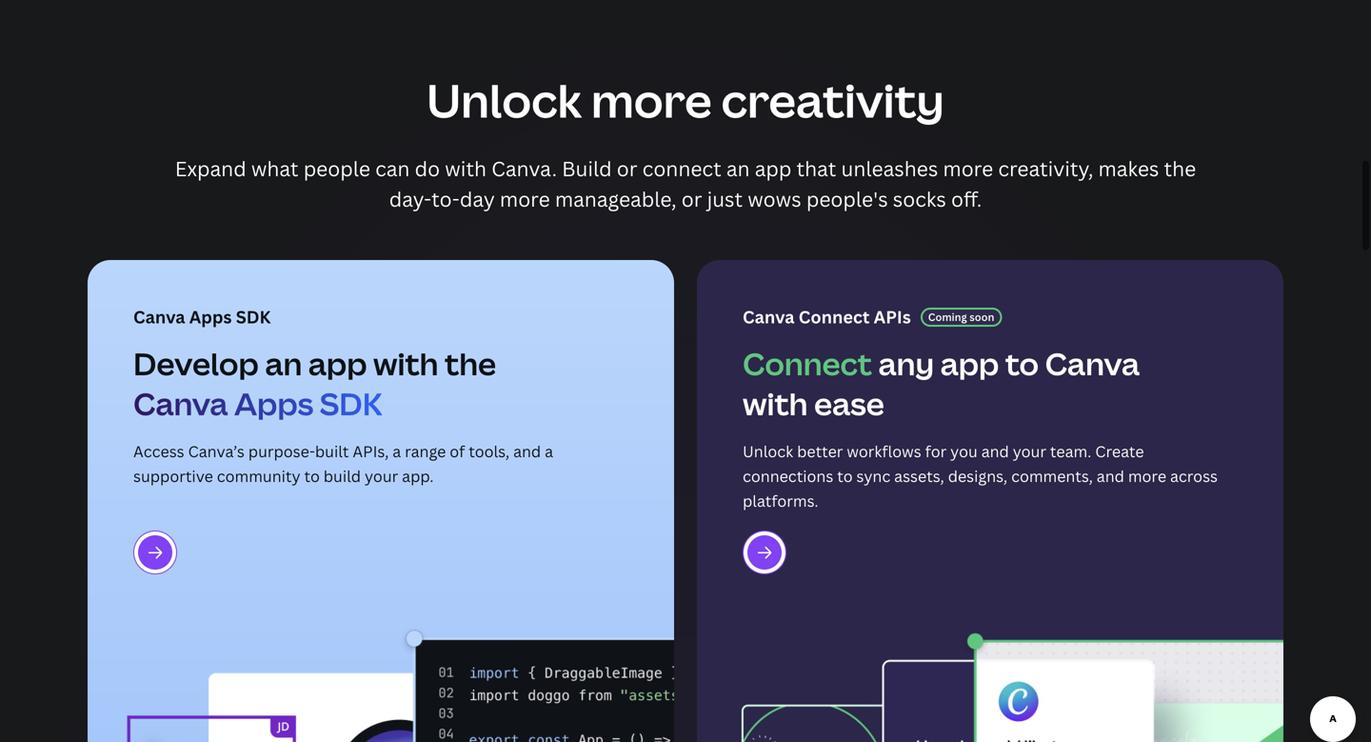 Task type: describe. For each thing, give the bounding box(es) containing it.
supportive
[[133, 466, 213, 486]]

any
[[879, 343, 935, 384]]

develop an app with the canva apps sdk
[[133, 343, 496, 424]]

off.
[[952, 185, 983, 212]]

the inside expand what people can do with canva. build or connect an app that unleashes more creativity, makes the day-to-day more manageable, or just wows people's socks off.
[[1165, 155, 1197, 182]]

across
[[1171, 466, 1219, 486]]

expand what people can do with canva. build or connect an app that unleashes more creativity, makes the day-to-day more manageable, or just wows people's socks off.
[[175, 155, 1197, 212]]

assets,
[[895, 466, 945, 486]]

workflows
[[847, 441, 922, 461]]

what
[[251, 155, 299, 182]]

0 horizontal spatial sdk
[[236, 305, 271, 329]]

with inside "develop an app with the canva apps sdk"
[[374, 343, 439, 384]]

to inside access canva's purpose-built apis, a range of tools, and a supportive community to build your app.
[[304, 466, 320, 486]]

1 a from the left
[[393, 441, 401, 461]]

and inside access canva's purpose-built apis, a range of tools, and a supportive community to build your app.
[[514, 441, 541, 461]]

sync
[[857, 466, 891, 486]]

build
[[562, 155, 612, 182]]

wows
[[748, 185, 802, 212]]

can
[[375, 155, 410, 182]]

unlock for unlock more creativity
[[427, 68, 582, 131]]

to inside any app to canva with ease
[[1006, 343, 1040, 384]]

canva apps software development kit example code image
[[88, 620, 675, 742]]

canva apps sdk
[[133, 305, 271, 329]]

platforms.
[[743, 490, 819, 511]]

of
[[450, 441, 465, 461]]

develop
[[133, 343, 259, 384]]

people's
[[807, 185, 889, 212]]

unleashes
[[842, 155, 939, 182]]

purpose-
[[248, 441, 315, 461]]

your inside unlock better workflows for you and your team. create connections to sync assets, designs, comments, and more across platforms.
[[1013, 441, 1047, 461]]

canva's
[[188, 441, 245, 461]]

built
[[315, 441, 349, 461]]

more inside unlock better workflows for you and your team. create connections to sync assets, designs, comments, and more across platforms.
[[1129, 466, 1167, 486]]

connect
[[643, 155, 722, 182]]

canva connect apis
[[743, 305, 912, 329]]

unlock more creativity
[[427, 68, 945, 131]]

0 vertical spatial or
[[617, 155, 638, 182]]

socks
[[893, 185, 947, 212]]

any app to canva with ease
[[743, 343, 1140, 424]]

an inside expand what people can do with canva. build or connect an app that unleashes more creativity, makes the day-to-day more manageable, or just wows people's socks off.
[[727, 155, 750, 182]]

designs,
[[949, 466, 1008, 486]]

0 vertical spatial apps
[[189, 305, 232, 329]]

more up off.
[[944, 155, 994, 182]]

the inside "develop an app with the canva apps sdk"
[[445, 343, 496, 384]]

app inside "develop an app with the canva apps sdk"
[[308, 343, 367, 384]]

people
[[304, 155, 371, 182]]

that
[[797, 155, 837, 182]]

tools,
[[469, 441, 510, 461]]

app inside any app to canva with ease
[[941, 343, 1000, 384]]

canva.
[[492, 155, 557, 182]]

comments,
[[1012, 466, 1094, 486]]



Task type: vqa. For each thing, say whether or not it's contained in the screenshot.
the Websites
no



Task type: locate. For each thing, give the bounding box(es) containing it.
creativity,
[[999, 155, 1094, 182]]

1 horizontal spatial your
[[1013, 441, 1047, 461]]

0 horizontal spatial or
[[617, 155, 638, 182]]

apps
[[189, 305, 232, 329], [234, 383, 314, 424]]

creativity
[[722, 68, 945, 131]]

app
[[755, 155, 792, 182], [308, 343, 367, 384], [941, 343, 1000, 384]]

2 horizontal spatial app
[[941, 343, 1000, 384]]

with up the better
[[743, 383, 808, 424]]

sdk up "develop"
[[236, 305, 271, 329]]

app up built
[[308, 343, 367, 384]]

an up just
[[727, 155, 750, 182]]

expand
[[175, 155, 246, 182]]

range
[[405, 441, 446, 461]]

community
[[217, 466, 301, 486]]

access
[[133, 441, 184, 461]]

more up connect
[[592, 68, 712, 131]]

team.
[[1051, 441, 1092, 461]]

canva
[[133, 305, 185, 329], [743, 305, 795, 329], [1046, 343, 1140, 384], [133, 383, 228, 424]]

0 horizontal spatial to
[[304, 466, 320, 486]]

your inside access canva's purpose-built apis, a range of tools, and a supportive community to build your app.
[[365, 466, 399, 486]]

do
[[415, 155, 440, 182]]

your
[[1013, 441, 1047, 461], [365, 466, 399, 486]]

0 vertical spatial connect
[[799, 305, 870, 329]]

1 vertical spatial the
[[445, 343, 496, 384]]

canva inside "develop an app with the canva apps sdk"
[[133, 383, 228, 424]]

connect left apis
[[799, 305, 870, 329]]

2 horizontal spatial and
[[1097, 466, 1125, 486]]

with inside any app to canva with ease
[[743, 383, 808, 424]]

just
[[708, 185, 743, 212]]

a right apis, on the bottom
[[393, 441, 401, 461]]

2 a from the left
[[545, 441, 554, 461]]

apis
[[874, 305, 912, 329]]

0 vertical spatial an
[[727, 155, 750, 182]]

unlock
[[427, 68, 582, 131], [743, 441, 794, 461]]

a right tools,
[[545, 441, 554, 461]]

your up comments,
[[1013, 441, 1047, 461]]

the up of
[[445, 343, 496, 384]]

0 horizontal spatial app
[[308, 343, 367, 384]]

1 horizontal spatial to
[[838, 466, 853, 486]]

1 vertical spatial connect
[[743, 343, 873, 384]]

1 horizontal spatial or
[[682, 185, 703, 212]]

for
[[926, 441, 947, 461]]

day-
[[389, 185, 432, 212]]

and right tools,
[[514, 441, 541, 461]]

with
[[445, 155, 487, 182], [374, 343, 439, 384], [743, 383, 808, 424]]

and down create
[[1097, 466, 1125, 486]]

better
[[798, 441, 844, 461]]

sdk up built
[[320, 383, 383, 424]]

1 horizontal spatial with
[[445, 155, 487, 182]]

app down "coming soon"
[[941, 343, 1000, 384]]

with inside expand what people can do with canva. build or connect an app that unleashes more creativity, makes the day-to-day more manageable, or just wows people's socks off.
[[445, 155, 487, 182]]

0 horizontal spatial unlock
[[427, 68, 582, 131]]

1 horizontal spatial an
[[727, 155, 750, 182]]

sdk
[[236, 305, 271, 329], [320, 383, 383, 424]]

apis,
[[353, 441, 389, 461]]

and up the designs,
[[982, 441, 1010, 461]]

more down canva.
[[500, 185, 550, 212]]

0 vertical spatial sdk
[[236, 305, 271, 329]]

day
[[460, 185, 495, 212]]

build
[[324, 466, 361, 486]]

0 vertical spatial your
[[1013, 441, 1047, 461]]

manageable,
[[555, 185, 677, 212]]

0 horizontal spatial an
[[265, 343, 302, 384]]

1 horizontal spatial sdk
[[320, 383, 383, 424]]

to-
[[432, 185, 460, 212]]

ease
[[815, 383, 885, 424]]

makes
[[1099, 155, 1160, 182]]

0 horizontal spatial a
[[393, 441, 401, 461]]

app.
[[402, 466, 434, 486]]

1 horizontal spatial and
[[982, 441, 1010, 461]]

app up wows
[[755, 155, 792, 182]]

and
[[514, 441, 541, 461], [982, 441, 1010, 461], [1097, 466, 1125, 486]]

unlock up 'connections'
[[743, 441, 794, 461]]

1 vertical spatial sdk
[[320, 383, 383, 424]]

or
[[617, 155, 638, 182], [682, 185, 703, 212]]

app inside expand what people can do with canva. build or connect an app that unleashes more creativity, makes the day-to-day more manageable, or just wows people's socks off.
[[755, 155, 792, 182]]

coming
[[929, 309, 968, 324]]

with up range
[[374, 343, 439, 384]]

0 horizontal spatial and
[[514, 441, 541, 461]]

or up manageable,
[[617, 155, 638, 182]]

1 vertical spatial unlock
[[743, 441, 794, 461]]

unlock for unlock better workflows for you and your team. create connections to sync assets, designs, comments, and more across platforms.
[[743, 441, 794, 461]]

a
[[393, 441, 401, 461], [545, 441, 554, 461]]

to inside unlock better workflows for you and your team. create connections to sync assets, designs, comments, and more across platforms.
[[838, 466, 853, 486]]

your down apis, on the bottom
[[365, 466, 399, 486]]

with up day
[[445, 155, 487, 182]]

create
[[1096, 441, 1145, 461]]

connections
[[743, 466, 834, 486]]

0 vertical spatial the
[[1165, 155, 1197, 182]]

an
[[727, 155, 750, 182], [265, 343, 302, 384]]

the right "makes" on the top right of the page
[[1165, 155, 1197, 182]]

2 horizontal spatial to
[[1006, 343, 1040, 384]]

1 horizontal spatial unlock
[[743, 441, 794, 461]]

to
[[1006, 343, 1040, 384], [304, 466, 320, 486], [838, 466, 853, 486]]

1 vertical spatial apps
[[234, 383, 314, 424]]

1 vertical spatial an
[[265, 343, 302, 384]]

or down connect
[[682, 185, 703, 212]]

2 horizontal spatial with
[[743, 383, 808, 424]]

apps up "develop"
[[189, 305, 232, 329]]

an inside "develop an app with the canva apps sdk"
[[265, 343, 302, 384]]

1 horizontal spatial apps
[[234, 383, 314, 424]]

unlock up canva.
[[427, 68, 582, 131]]

access canva's purpose-built apis, a range of tools, and a supportive community to build your app.
[[133, 441, 554, 486]]

connect down canva connect apis
[[743, 343, 873, 384]]

1 vertical spatial or
[[682, 185, 703, 212]]

0 horizontal spatial with
[[374, 343, 439, 384]]

0 horizontal spatial your
[[365, 466, 399, 486]]

soon
[[970, 309, 995, 324]]

apps inside "develop an app with the canva apps sdk"
[[234, 383, 314, 424]]

canva connect apis connection example image
[[697, 629, 1284, 742]]

1 horizontal spatial the
[[1165, 155, 1197, 182]]

the
[[1165, 155, 1197, 182], [445, 343, 496, 384]]

unlock better workflows for you and your team. create connections to sync assets, designs, comments, and more across platforms.
[[743, 441, 1219, 511]]

canva inside any app to canva with ease
[[1046, 343, 1140, 384]]

0 horizontal spatial apps
[[189, 305, 232, 329]]

1 vertical spatial your
[[365, 466, 399, 486]]

coming soon
[[929, 309, 995, 324]]

more
[[592, 68, 712, 131], [944, 155, 994, 182], [500, 185, 550, 212], [1129, 466, 1167, 486]]

apps up the "purpose-"
[[234, 383, 314, 424]]

0 vertical spatial unlock
[[427, 68, 582, 131]]

unlock inside unlock better workflows for you and your team. create connections to sync assets, designs, comments, and more across platforms.
[[743, 441, 794, 461]]

an right "develop"
[[265, 343, 302, 384]]

you
[[951, 441, 978, 461]]

0 horizontal spatial the
[[445, 343, 496, 384]]

sdk inside "develop an app with the canva apps sdk"
[[320, 383, 383, 424]]

more down create
[[1129, 466, 1167, 486]]

connect
[[799, 305, 870, 329], [743, 343, 873, 384]]

1 horizontal spatial app
[[755, 155, 792, 182]]

1 horizontal spatial a
[[545, 441, 554, 461]]



